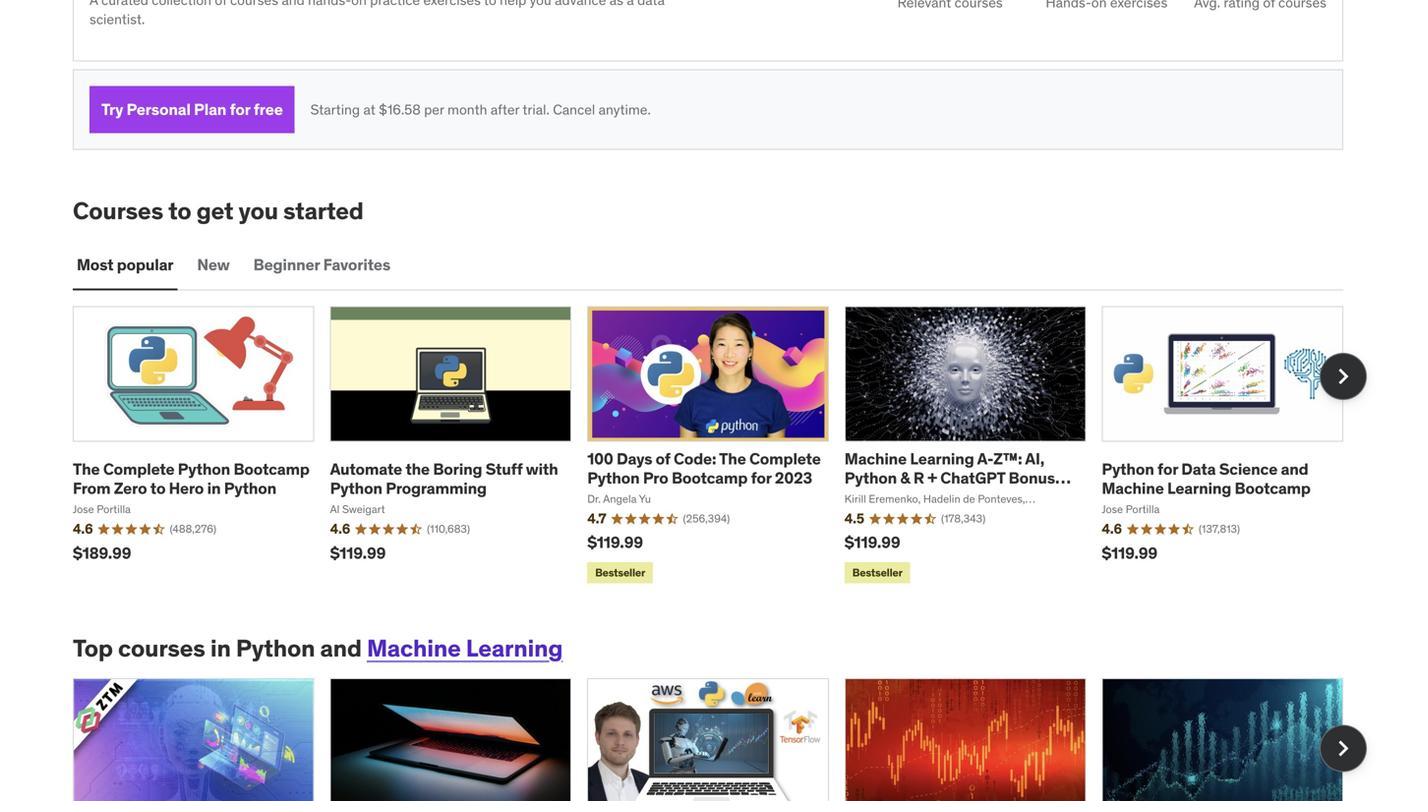 Task type: vqa. For each thing, say whether or not it's contained in the screenshot.
PREVIEW THIS COURSE
no



Task type: locate. For each thing, give the bounding box(es) containing it.
0 horizontal spatial the
[[73, 459, 100, 480]]

1 vertical spatial machine
[[1102, 478, 1164, 498]]

scientist.
[[89, 10, 145, 28]]

0 horizontal spatial to
[[150, 478, 166, 498]]

code:
[[674, 449, 716, 469]]

0 vertical spatial you
[[530, 0, 551, 9]]

the
[[719, 449, 746, 469], [73, 459, 100, 480]]

the right code:
[[719, 449, 746, 469]]

to left get
[[168, 196, 191, 226]]

to left "help"
[[484, 0, 496, 9]]

of
[[215, 0, 227, 9], [656, 449, 670, 469]]

machine inside python for data science and machine learning bootcamp
[[1102, 478, 1164, 498]]

bootcamp right hero
[[233, 459, 310, 480]]

courses inside a curated collection of courses and hands-on practice exercises to help you advance as a data scientist.
[[230, 0, 278, 9]]

1 horizontal spatial of
[[656, 449, 670, 469]]

and
[[282, 0, 305, 9], [1281, 459, 1308, 480], [320, 634, 362, 663]]

2 horizontal spatial machine
[[1102, 478, 1164, 498]]

the inside the complete python bootcamp from zero to hero in python
[[73, 459, 100, 480]]

1 vertical spatial next image
[[1328, 733, 1359, 765]]

0 vertical spatial carousel element
[[73, 306, 1367, 587]]

1 vertical spatial learning
[[1167, 478, 1231, 498]]

bootcamp
[[233, 459, 310, 480], [672, 468, 748, 488], [1235, 478, 1311, 498]]

stuff
[[486, 459, 522, 480]]

a
[[627, 0, 634, 9]]

of inside 100 days of code: the complete python pro bootcamp for 2023
[[656, 449, 670, 469]]

1 horizontal spatial complete
[[749, 449, 821, 469]]

0 vertical spatial machine
[[845, 449, 907, 469]]

most popular
[[77, 255, 173, 275]]

0 vertical spatial to
[[484, 0, 496, 9]]

1 horizontal spatial to
[[168, 196, 191, 226]]

after
[[491, 101, 519, 118]]

1 horizontal spatial the
[[719, 449, 746, 469]]

2 horizontal spatial and
[[1281, 459, 1308, 480]]

python for data science and machine learning bootcamp link
[[1102, 459, 1311, 498]]

automate the boring stuff with python programming link
[[330, 459, 558, 498]]

the left zero
[[73, 459, 100, 480]]

complete inside 100 days of code: the complete python pro bootcamp for 2023
[[749, 449, 821, 469]]

for inside 100 days of code: the complete python pro bootcamp for 2023
[[751, 468, 771, 488]]

0 horizontal spatial bootcamp
[[233, 459, 310, 480]]

1 horizontal spatial and
[[320, 634, 362, 663]]

learning inside python for data science and machine learning bootcamp
[[1167, 478, 1231, 498]]

1 horizontal spatial for
[[751, 468, 771, 488]]

plan
[[194, 99, 226, 120]]

chatgpt
[[940, 468, 1005, 488]]

machine inside the machine learning a-z™: ai, python & r + chatgpt bonus [2023]
[[845, 449, 907, 469]]

1 carousel element from the top
[[73, 306, 1367, 587]]

machine for python for data science and machine learning bootcamp
[[1102, 478, 1164, 498]]

you right "help"
[[530, 0, 551, 9]]

2 vertical spatial machine
[[367, 634, 461, 663]]

python inside python for data science and machine learning bootcamp
[[1102, 459, 1154, 480]]

0 horizontal spatial learning
[[466, 634, 563, 663]]

for
[[230, 99, 250, 120], [1157, 459, 1178, 480], [751, 468, 771, 488]]

0 horizontal spatial courses
[[118, 634, 205, 663]]

&
[[900, 468, 910, 488]]

most
[[77, 255, 113, 275]]

python inside 100 days of code: the complete python pro bootcamp for 2023
[[587, 468, 640, 488]]

courses right the collection
[[230, 0, 278, 9]]

programming
[[386, 478, 487, 498]]

2 vertical spatial learning
[[466, 634, 563, 663]]

starting
[[310, 101, 360, 118]]

0 vertical spatial of
[[215, 0, 227, 9]]

courses right top on the left bottom of the page
[[118, 634, 205, 663]]

beginner
[[253, 255, 320, 275]]

0 horizontal spatial and
[[282, 0, 305, 9]]

the complete python bootcamp from zero to hero in python
[[73, 459, 310, 498]]

2 horizontal spatial for
[[1157, 459, 1178, 480]]

0 vertical spatial courses
[[230, 0, 278, 9]]

ai,
[[1025, 449, 1044, 469]]

courses
[[230, 0, 278, 9], [118, 634, 205, 663]]

complete inside the complete python bootcamp from zero to hero in python
[[103, 459, 175, 480]]

2 horizontal spatial to
[[484, 0, 496, 9]]

1 horizontal spatial you
[[530, 0, 551, 9]]

and for python for data science and machine learning bootcamp
[[1281, 459, 1308, 480]]

hero
[[169, 478, 204, 498]]

curated
[[101, 0, 148, 9]]

a-
[[977, 449, 993, 469]]

to right zero
[[150, 478, 166, 498]]

a curated collection of courses and hands-on practice exercises to help you advance as a data scientist.
[[89, 0, 665, 28]]

2 horizontal spatial bootcamp
[[1235, 478, 1311, 498]]

bonus
[[1009, 468, 1055, 488]]

1 vertical spatial to
[[168, 196, 191, 226]]

0 horizontal spatial machine
[[367, 634, 461, 663]]

2 next image from the top
[[1328, 733, 1359, 765]]

machine learning link
[[367, 634, 563, 663]]

carousel element
[[73, 306, 1367, 587], [73, 679, 1367, 801]]

0 horizontal spatial you
[[238, 196, 278, 226]]

2 vertical spatial and
[[320, 634, 362, 663]]

for left the 2023
[[751, 468, 771, 488]]

$16.58
[[379, 101, 421, 118]]

started
[[283, 196, 364, 226]]

learning
[[910, 449, 974, 469], [1167, 478, 1231, 498], [466, 634, 563, 663]]

and for top courses in python and machine learning
[[320, 634, 362, 663]]

0 vertical spatial learning
[[910, 449, 974, 469]]

0 horizontal spatial complete
[[103, 459, 175, 480]]

of right days
[[656, 449, 670, 469]]

machine
[[845, 449, 907, 469], [1102, 478, 1164, 498], [367, 634, 461, 663]]

next image
[[1328, 361, 1359, 392], [1328, 733, 1359, 765]]

bootcamp right the data
[[1235, 478, 1311, 498]]

1 vertical spatial and
[[1281, 459, 1308, 480]]

1 horizontal spatial bootcamp
[[672, 468, 748, 488]]

new
[[197, 255, 230, 275]]

1 horizontal spatial learning
[[910, 449, 974, 469]]

1 vertical spatial of
[[656, 449, 670, 469]]

try personal plan for free
[[101, 99, 283, 120]]

to inside the complete python bootcamp from zero to hero in python
[[150, 478, 166, 498]]

popular
[[117, 255, 173, 275]]

r
[[913, 468, 924, 488]]

2 vertical spatial to
[[150, 478, 166, 498]]

and inside a curated collection of courses and hands-on practice exercises to help you advance as a data scientist.
[[282, 0, 305, 9]]

1 vertical spatial carousel element
[[73, 679, 1367, 801]]

2023
[[775, 468, 812, 488]]

anytime.
[[599, 101, 651, 118]]

0 vertical spatial in
[[207, 478, 221, 498]]

you
[[530, 0, 551, 9], [238, 196, 278, 226]]

1 horizontal spatial courses
[[230, 0, 278, 9]]

of right the collection
[[215, 0, 227, 9]]

1 vertical spatial you
[[238, 196, 278, 226]]

2 horizontal spatial learning
[[1167, 478, 1231, 498]]

for left free
[[230, 99, 250, 120]]

1 vertical spatial in
[[210, 634, 231, 663]]

to
[[484, 0, 496, 9], [168, 196, 191, 226], [150, 478, 166, 498]]

bootcamp right pro
[[672, 468, 748, 488]]

hands-
[[308, 0, 351, 9]]

z™:
[[993, 449, 1022, 469]]

and inside python for data science and machine learning bootcamp
[[1281, 459, 1308, 480]]

0 vertical spatial next image
[[1328, 361, 1359, 392]]

you right get
[[238, 196, 278, 226]]

0 horizontal spatial of
[[215, 0, 227, 9]]

1 horizontal spatial machine
[[845, 449, 907, 469]]

in
[[207, 478, 221, 498], [210, 634, 231, 663]]

python
[[178, 459, 230, 480], [1102, 459, 1154, 480], [587, 468, 640, 488], [845, 468, 897, 488], [224, 478, 276, 498], [330, 478, 382, 498], [236, 634, 315, 663]]

0 vertical spatial and
[[282, 0, 305, 9]]

100 days of code: the complete python pro bootcamp for 2023 link
[[587, 449, 821, 488]]

for left the data
[[1157, 459, 1178, 480]]

complete
[[749, 449, 821, 469], [103, 459, 175, 480]]

to inside a curated collection of courses and hands-on practice exercises to help you advance as a data scientist.
[[484, 0, 496, 9]]



Task type: describe. For each thing, give the bounding box(es) containing it.
beginner favorites
[[253, 255, 390, 275]]

collection
[[152, 0, 211, 9]]

100 days of code: the complete python pro bootcamp for 2023
[[587, 449, 821, 488]]

top courses in python and machine learning
[[73, 634, 563, 663]]

100
[[587, 449, 613, 469]]

you inside a curated collection of courses and hands-on practice exercises to help you advance as a data scientist.
[[530, 0, 551, 9]]

at
[[363, 101, 375, 118]]

personal
[[126, 99, 191, 120]]

exercises
[[423, 0, 481, 9]]

from
[[73, 478, 111, 498]]

+
[[928, 468, 937, 488]]

days
[[617, 449, 652, 469]]

the complete python bootcamp from zero to hero in python link
[[73, 459, 310, 498]]

machine learning a-z™: ai, python & r + chatgpt bonus [2023]
[[845, 449, 1055, 507]]

practice
[[370, 0, 420, 9]]

try personal plan for free link
[[89, 86, 295, 133]]

zero
[[114, 478, 147, 498]]

a
[[89, 0, 98, 9]]

in inside the complete python bootcamp from zero to hero in python
[[207, 478, 221, 498]]

automate the boring stuff with python programming
[[330, 459, 558, 498]]

bootcamp inside the complete python bootcamp from zero to hero in python
[[233, 459, 310, 480]]

the inside 100 days of code: the complete python pro bootcamp for 2023
[[719, 449, 746, 469]]

top
[[73, 634, 113, 663]]

pro
[[643, 468, 668, 488]]

beginner favorites button
[[249, 241, 394, 289]]

machine for top courses in python and machine learning
[[367, 634, 461, 663]]

boring
[[433, 459, 482, 480]]

1 vertical spatial courses
[[118, 634, 205, 663]]

on
[[351, 0, 367, 9]]

[2023]
[[845, 487, 893, 507]]

python inside the machine learning a-z™: ai, python & r + chatgpt bonus [2023]
[[845, 468, 897, 488]]

help
[[500, 0, 526, 9]]

as
[[609, 0, 623, 9]]

courses
[[73, 196, 163, 226]]

machine learning a-z™: ai, python & r + chatgpt bonus [2023] link
[[845, 449, 1071, 507]]

python inside 'automate the boring stuff with python programming'
[[330, 478, 382, 498]]

bootcamp inside 100 days of code: the complete python pro bootcamp for 2023
[[672, 468, 748, 488]]

learning for top courses in python and machine learning
[[466, 634, 563, 663]]

0 horizontal spatial for
[[230, 99, 250, 120]]

advance
[[555, 0, 606, 9]]

science
[[1219, 459, 1278, 480]]

1 next image from the top
[[1328, 361, 1359, 392]]

month
[[447, 101, 487, 118]]

trial.
[[522, 101, 550, 118]]

new button
[[193, 241, 234, 289]]

bootcamp inside python for data science and machine learning bootcamp
[[1235, 478, 1311, 498]]

with
[[526, 459, 558, 480]]

favorites
[[323, 255, 390, 275]]

automate
[[330, 459, 402, 480]]

carousel element containing 100 days of code: the complete python pro bootcamp for 2023
[[73, 306, 1367, 587]]

the
[[405, 459, 430, 480]]

free
[[254, 99, 283, 120]]

2 carousel element from the top
[[73, 679, 1367, 801]]

of inside a curated collection of courses and hands-on practice exercises to help you advance as a data scientist.
[[215, 0, 227, 9]]

for inside python for data science and machine learning bootcamp
[[1157, 459, 1178, 480]]

most popular button
[[73, 241, 177, 289]]

learning inside the machine learning a-z™: ai, python & r + chatgpt bonus [2023]
[[910, 449, 974, 469]]

per
[[424, 101, 444, 118]]

data
[[637, 0, 665, 9]]

get
[[196, 196, 233, 226]]

python for data science and machine learning bootcamp
[[1102, 459, 1311, 498]]

learning for python for data science and machine learning bootcamp
[[1167, 478, 1231, 498]]

starting at $16.58 per month after trial. cancel anytime.
[[310, 101, 651, 118]]

courses to get you started
[[73, 196, 364, 226]]

try
[[101, 99, 123, 120]]

cancel
[[553, 101, 595, 118]]

data
[[1181, 459, 1216, 480]]



